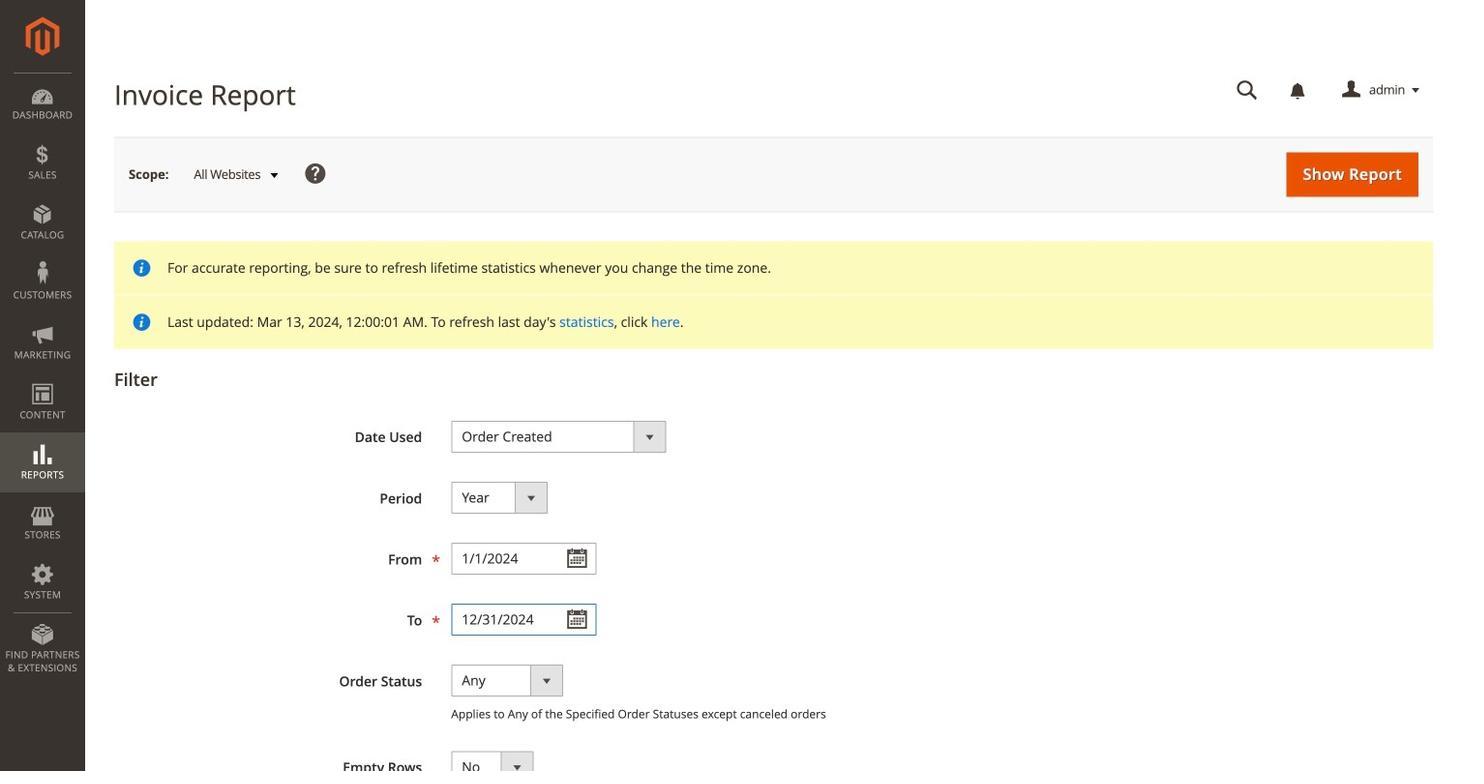 Task type: locate. For each thing, give the bounding box(es) containing it.
None text field
[[1224, 74, 1272, 107], [451, 543, 597, 575], [1224, 74, 1272, 107], [451, 543, 597, 575]]

magento admin panel image
[[26, 16, 60, 56]]

None text field
[[451, 604, 597, 636]]

menu bar
[[0, 73, 85, 685]]



